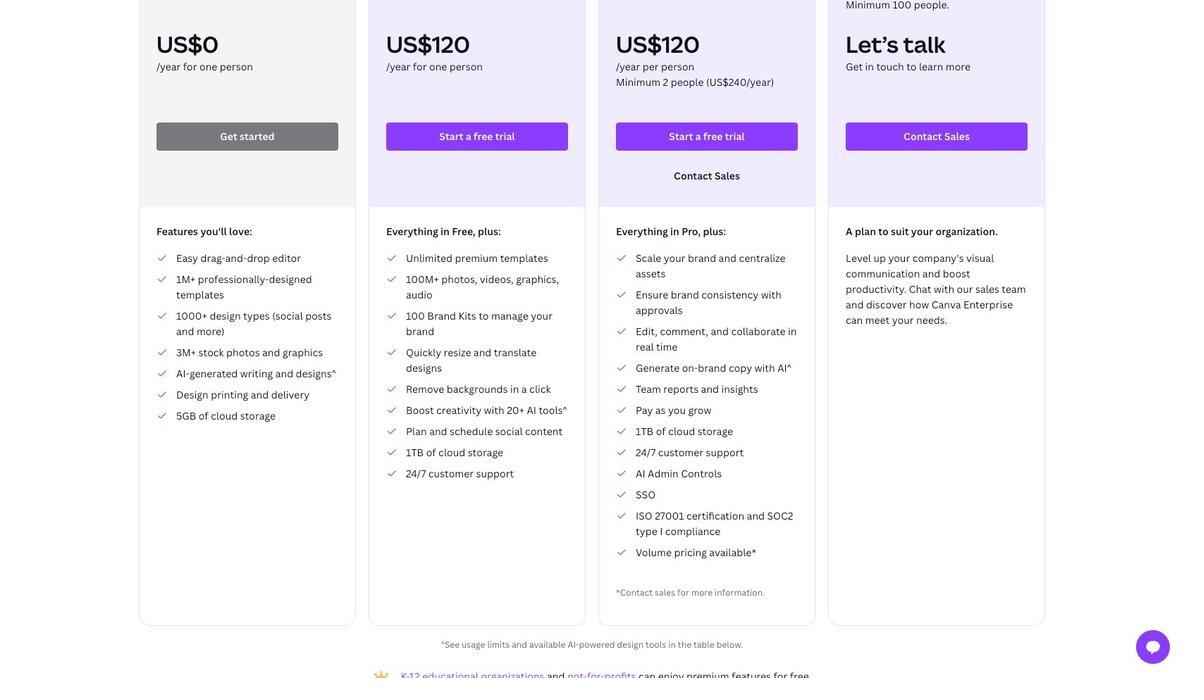 Task type: describe. For each thing, give the bounding box(es) containing it.
open chat image
[[1145, 639, 1162, 656]]



Task type: vqa. For each thing, say whether or not it's contained in the screenshot.
your in the A new era for brand management Centralize your brand assets, maintain consistency, and help teams stay on brand with every new design.
no



